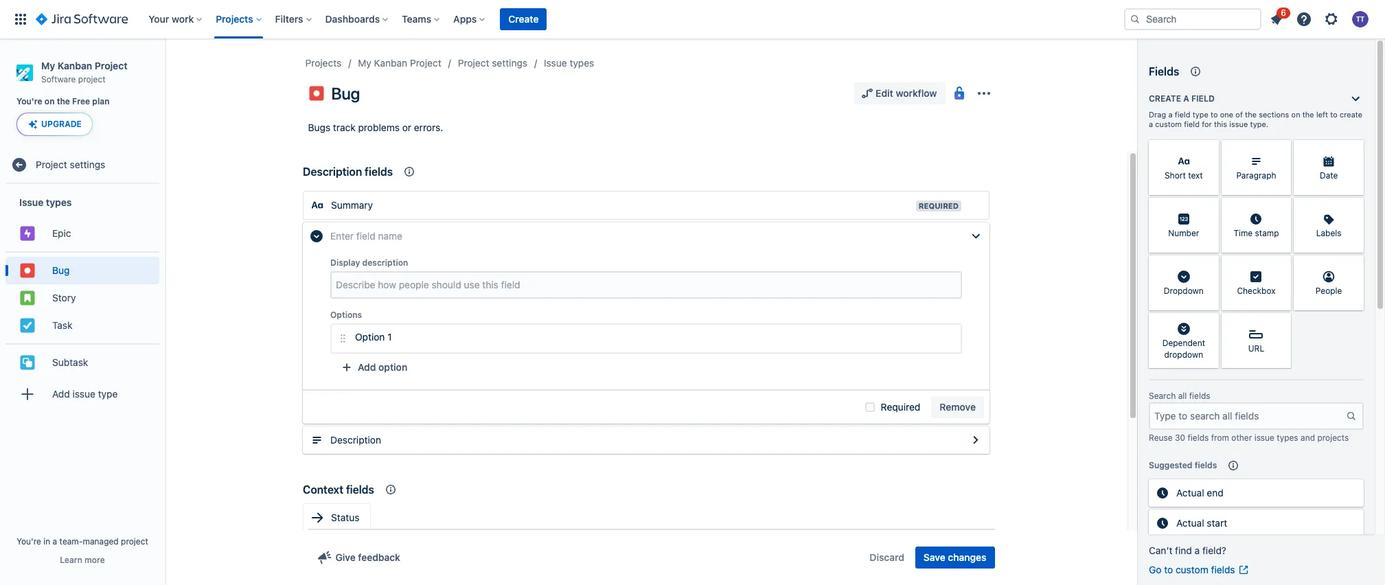 Task type: vqa. For each thing, say whether or not it's contained in the screenshot.
'Date'
yes



Task type: describe. For each thing, give the bounding box(es) containing it.
0 horizontal spatial settings
[[70, 159, 105, 170]]

reuse 30 fields from other issue types and projects
[[1149, 433, 1349, 443]]

actual end
[[1177, 487, 1224, 499]]

discard
[[870, 552, 905, 563]]

search image
[[1130, 14, 1141, 25]]

2 vertical spatial field
[[1184, 120, 1200, 128]]

my for my kanban project
[[358, 57, 372, 69]]

all
[[1179, 391, 1187, 401]]

start
[[1207, 517, 1228, 529]]

your work button
[[144, 8, 208, 30]]

add option button
[[330, 356, 416, 378]]

stamp
[[1255, 228, 1279, 239]]

work
[[172, 13, 194, 25]]

30
[[1175, 433, 1186, 443]]

bug link
[[5, 257, 159, 285]]

apps button
[[449, 8, 491, 30]]

fields
[[1149, 65, 1180, 78]]

description for description
[[330, 434, 381, 446]]

description for description fields
[[303, 166, 362, 178]]

subtask link
[[5, 349, 159, 377]]

0 horizontal spatial types
[[46, 196, 72, 208]]

group containing issue types
[[5, 184, 159, 416]]

project inside my kanban project software project
[[95, 60, 127, 71]]

banner containing your work
[[0, 0, 1386, 38]]

filters
[[275, 13, 303, 25]]

2 horizontal spatial the
[[1303, 110, 1315, 119]]

more information image for dependent dropdown
[[1201, 315, 1218, 331]]

track
[[333, 122, 356, 133]]

plan
[[92, 96, 110, 107]]

my kanban project software project
[[41, 60, 127, 84]]

you're for you're in a team-managed project
[[17, 536, 41, 547]]

in
[[43, 536, 50, 547]]

left
[[1317, 110, 1329, 119]]

team-
[[59, 536, 83, 547]]

suggested fields
[[1149, 460, 1217, 471]]

1 horizontal spatial project settings
[[458, 57, 528, 69]]

actual for actual end
[[1177, 487, 1205, 499]]

of
[[1236, 110, 1243, 119]]

sections
[[1259, 110, 1290, 119]]

software
[[41, 74, 76, 84]]

on inside drag a field type to one of the sections on the left to create a custom field for this issue type.
[[1292, 110, 1301, 119]]

dashboards
[[325, 13, 380, 25]]

projects button
[[212, 8, 267, 30]]

display
[[330, 258, 360, 268]]

give feedback
[[336, 552, 400, 563]]

1 vertical spatial custom
[[1176, 564, 1209, 576]]

project down apps popup button
[[458, 57, 489, 69]]

1 vertical spatial issue types
[[19, 196, 72, 208]]

issue inside add issue type button
[[73, 388, 95, 400]]

more information image for checkbox
[[1274, 257, 1290, 273]]

a right the find
[[1195, 545, 1200, 556]]

give feedback button
[[308, 547, 409, 569]]

1 horizontal spatial project settings link
[[458, 55, 528, 71]]

subtask
[[52, 356, 88, 368]]

1 vertical spatial issue
[[19, 196, 44, 208]]

time stamp
[[1234, 228, 1279, 239]]

project down teams popup button in the left of the page
[[410, 57, 442, 69]]

close field configuration image
[[968, 228, 984, 245]]

help image
[[1296, 11, 1313, 27]]

date
[[1320, 171, 1338, 181]]

more information image for short text
[[1201, 142, 1218, 158]]

task link
[[5, 312, 159, 340]]

create
[[1340, 110, 1363, 119]]

my kanban project link
[[358, 55, 442, 71]]

type inside button
[[98, 388, 118, 400]]

can't find a field?
[[1149, 545, 1227, 556]]

short
[[1165, 171, 1186, 181]]

for
[[1202, 120, 1212, 128]]

remove button
[[932, 396, 984, 418]]

types inside "link"
[[570, 57, 594, 69]]

go to custom fields link
[[1149, 563, 1249, 577]]

suggested
[[1149, 460, 1193, 471]]

save changes
[[924, 552, 987, 563]]

1 horizontal spatial the
[[1245, 110, 1257, 119]]

description button
[[303, 427, 990, 454]]

dependent dropdown
[[1163, 338, 1206, 360]]

upgrade
[[41, 119, 82, 129]]

and
[[1301, 433, 1315, 443]]

projects link
[[305, 55, 342, 71]]

more information image for dropdown
[[1201, 257, 1218, 273]]

this
[[1214, 120, 1228, 128]]

bugs
[[308, 122, 331, 133]]

add for add issue type
[[52, 388, 70, 400]]

search
[[1149, 391, 1176, 401]]

0 horizontal spatial on
[[45, 96, 55, 107]]

settings image
[[1324, 11, 1340, 27]]

checkbox
[[1237, 286, 1276, 296]]

short text
[[1165, 171, 1203, 181]]

can't
[[1149, 545, 1173, 556]]

status
[[331, 512, 360, 523]]

story link
[[5, 285, 159, 312]]

edit
[[876, 87, 894, 99]]

more information image for labels
[[1346, 199, 1363, 216]]

2 horizontal spatial to
[[1331, 110, 1338, 119]]

my for my kanban project software project
[[41, 60, 55, 71]]

add for add option
[[358, 361, 376, 373]]

text
[[1188, 171, 1203, 181]]

go
[[1149, 564, 1162, 576]]

story
[[52, 292, 76, 304]]

1 horizontal spatial to
[[1211, 110, 1218, 119]]

other
[[1232, 433, 1252, 443]]

actual for actual start
[[1177, 517, 1205, 529]]

learn more button
[[60, 555, 105, 566]]

field?
[[1203, 545, 1227, 556]]

learn more
[[60, 555, 105, 565]]

more information image for paragraph
[[1274, 142, 1290, 158]]

managed
[[83, 536, 119, 547]]

drag
[[1149, 110, 1167, 119]]

0 horizontal spatial project settings link
[[5, 151, 159, 179]]

this link will be opened in a new tab image
[[1238, 565, 1249, 576]]

epic link
[[5, 220, 159, 248]]

1 horizontal spatial issue types
[[544, 57, 594, 69]]

paragraph
[[1237, 171, 1277, 181]]

0 horizontal spatial bug
[[52, 264, 70, 276]]

labels
[[1317, 228, 1342, 239]]

0 horizontal spatial project settings
[[36, 159, 105, 170]]

0 vertical spatial required
[[919, 201, 959, 210]]

add issue type
[[52, 388, 118, 400]]

0 vertical spatial bug
[[331, 84, 360, 103]]

actual end button
[[1149, 479, 1364, 507]]

create for create
[[509, 13, 539, 25]]

learn
[[60, 555, 82, 565]]

a right in
[[53, 536, 57, 547]]



Task type: locate. For each thing, give the bounding box(es) containing it.
0 vertical spatial project settings
[[458, 57, 528, 69]]

kanban for my kanban project
[[374, 57, 407, 69]]

sidebar navigation image
[[150, 55, 180, 82]]

actual start
[[1177, 517, 1228, 529]]

create for create a field
[[1149, 93, 1182, 104]]

save changes button
[[916, 547, 995, 569]]

1 horizontal spatial add
[[358, 361, 376, 373]]

2 vertical spatial types
[[1277, 433, 1299, 443]]

more information about the context fields image right context fields
[[383, 482, 399, 498]]

jira software image
[[36, 11, 128, 27], [36, 11, 128, 27]]

description
[[362, 258, 408, 268]]

settings down upgrade
[[70, 159, 105, 170]]

issue types link
[[544, 55, 594, 71]]

1 horizontal spatial type
[[1193, 110, 1209, 119]]

feedback
[[358, 552, 400, 563]]

issue types
[[544, 57, 594, 69], [19, 196, 72, 208]]

the
[[57, 96, 70, 107], [1245, 110, 1257, 119], [1303, 110, 1315, 119]]

free
[[72, 96, 90, 107]]

custom down drag
[[1156, 120, 1182, 128]]

open field configuration image
[[968, 432, 984, 449]]

or
[[402, 122, 411, 133]]

0 vertical spatial type
[[1193, 110, 1209, 119]]

issue inside drag a field type to one of the sections on the left to create a custom field for this issue type.
[[1230, 120, 1248, 128]]

kanban
[[374, 57, 407, 69], [58, 60, 92, 71]]

1 vertical spatial projects
[[305, 57, 342, 69]]

type.
[[1251, 120, 1269, 128]]

1 horizontal spatial on
[[1292, 110, 1301, 119]]

0 vertical spatial create
[[509, 13, 539, 25]]

notifications image
[[1269, 11, 1285, 27]]

more information about the suggested fields image
[[1226, 457, 1242, 474]]

actual inside button
[[1177, 487, 1205, 499]]

project up the plan on the top
[[78, 74, 106, 84]]

custom down can't find a field?
[[1176, 564, 1209, 576]]

project inside my kanban project software project
[[78, 74, 106, 84]]

1 vertical spatial actual
[[1177, 517, 1205, 529]]

0 vertical spatial on
[[45, 96, 55, 107]]

0 vertical spatial issue
[[1230, 120, 1248, 128]]

on up upgrade button
[[45, 96, 55, 107]]

settings down create button
[[492, 57, 528, 69]]

from
[[1212, 433, 1230, 443]]

projects for projects "link"
[[305, 57, 342, 69]]

on right "sections"
[[1292, 110, 1301, 119]]

0 horizontal spatial create
[[509, 13, 539, 25]]

fields right "all"
[[1190, 391, 1211, 401]]

option
[[379, 361, 407, 373]]

actual
[[1177, 487, 1205, 499], [1177, 517, 1205, 529]]

add option
[[358, 361, 407, 373]]

2 horizontal spatial types
[[1277, 433, 1299, 443]]

options
[[330, 310, 362, 320]]

fields right '30'
[[1188, 433, 1209, 443]]

description up context fields
[[330, 434, 381, 446]]

kanban down the teams
[[374, 57, 407, 69]]

your
[[149, 13, 169, 25]]

errors.
[[414, 122, 443, 133]]

projects inside 'popup button'
[[216, 13, 253, 25]]

project
[[78, 74, 106, 84], [121, 536, 148, 547]]

create up drag
[[1149, 93, 1182, 104]]

task
[[52, 319, 72, 331]]

create a field
[[1149, 93, 1215, 104]]

issue
[[544, 57, 567, 69], [19, 196, 44, 208]]

your profile and settings image
[[1353, 11, 1369, 27]]

a
[[1184, 93, 1190, 104], [1169, 110, 1173, 119], [1149, 120, 1153, 128], [53, 536, 57, 547], [1195, 545, 1200, 556]]

1 vertical spatial issue
[[73, 388, 95, 400]]

type inside drag a field type to one of the sections on the left to create a custom field for this issue type.
[[1193, 110, 1209, 119]]

workflow
[[896, 87, 937, 99]]

field left for
[[1184, 120, 1200, 128]]

project down upgrade button
[[36, 159, 67, 170]]

project settings link down upgrade
[[5, 151, 159, 179]]

more information image
[[1346, 142, 1363, 158], [1346, 199, 1363, 216], [1274, 257, 1290, 273], [1346, 257, 1363, 273], [1201, 315, 1218, 331]]

you're in a team-managed project
[[17, 536, 148, 547]]

projects right work
[[216, 13, 253, 25]]

1 vertical spatial settings
[[70, 159, 105, 170]]

project settings
[[458, 57, 528, 69], [36, 159, 105, 170]]

1 vertical spatial on
[[1292, 110, 1301, 119]]

description inside button
[[330, 434, 381, 446]]

to right go
[[1164, 564, 1173, 576]]

kanban inside my kanban project link
[[374, 57, 407, 69]]

upgrade button
[[17, 114, 92, 136]]

my kanban project
[[358, 57, 442, 69]]

summary
[[331, 199, 373, 211]]

actual left "start"
[[1177, 517, 1205, 529]]

0 vertical spatial issue types
[[544, 57, 594, 69]]

type up for
[[1193, 110, 1209, 119]]

more information image up dropdown
[[1201, 257, 1218, 273]]

the left free
[[57, 96, 70, 107]]

0 horizontal spatial kanban
[[58, 60, 92, 71]]

a down drag
[[1149, 120, 1153, 128]]

fields left this link will be opened in a new tab icon
[[1211, 564, 1236, 576]]

more
[[85, 555, 105, 565]]

actual inside button
[[1177, 517, 1205, 529]]

6
[[1281, 8, 1287, 18]]

settings
[[492, 57, 528, 69], [70, 159, 105, 170]]

dependent
[[1163, 338, 1206, 348]]

discard button
[[862, 547, 913, 569]]

1 vertical spatial project
[[121, 536, 148, 547]]

epic
[[52, 227, 71, 239]]

issue types up epic
[[19, 196, 72, 208]]

my inside my kanban project link
[[358, 57, 372, 69]]

project
[[410, 57, 442, 69], [458, 57, 489, 69], [95, 60, 127, 71], [36, 159, 67, 170]]

the left left
[[1303, 110, 1315, 119]]

to up this at the right of page
[[1211, 110, 1218, 119]]

1 horizontal spatial create
[[1149, 93, 1182, 104]]

project right managed
[[121, 536, 148, 547]]

you're for you're on the free plan
[[16, 96, 42, 107]]

0 horizontal spatial projects
[[216, 13, 253, 25]]

actual left end
[[1177, 487, 1205, 499]]

a right drag
[[1169, 110, 1173, 119]]

2 you're from the top
[[17, 536, 41, 547]]

0 horizontal spatial issue
[[19, 196, 44, 208]]

primary element
[[8, 0, 1124, 38]]

2 horizontal spatial issue
[[1255, 433, 1275, 443]]

1 vertical spatial bug
[[52, 264, 70, 276]]

0 vertical spatial description
[[303, 166, 362, 178]]

Display description field
[[332, 273, 961, 297]]

1 horizontal spatial settings
[[492, 57, 528, 69]]

kanban inside my kanban project software project
[[58, 60, 92, 71]]

add issue type button
[[5, 381, 159, 408]]

types down primary element
[[570, 57, 594, 69]]

0 vertical spatial issue
[[544, 57, 567, 69]]

projects up issue type icon on the left of page
[[305, 57, 342, 69]]

add left option
[[358, 361, 376, 373]]

my right projects "link"
[[358, 57, 372, 69]]

more information image down text
[[1201, 199, 1218, 216]]

give
[[336, 552, 356, 563]]

banner
[[0, 0, 1386, 38]]

more information about the fields image
[[1188, 63, 1204, 80]]

project up the plan on the top
[[95, 60, 127, 71]]

appswitcher icon image
[[12, 11, 29, 27]]

Type to search all fields text field
[[1151, 404, 1346, 429]]

types left and
[[1277, 433, 1299, 443]]

1 horizontal spatial kanban
[[374, 57, 407, 69]]

issue up epic "link"
[[19, 196, 44, 208]]

0 horizontal spatial my
[[41, 60, 55, 71]]

2 actual from the top
[[1177, 517, 1205, 529]]

0 horizontal spatial type
[[98, 388, 118, 400]]

more information image for number
[[1201, 199, 1218, 216]]

field for drag
[[1175, 110, 1191, 119]]

group containing bug
[[5, 252, 159, 344]]

bugs track problems or errors.
[[308, 122, 443, 133]]

display description
[[330, 258, 408, 268]]

0 horizontal spatial to
[[1164, 564, 1173, 576]]

your work
[[149, 13, 194, 25]]

you're up upgrade button
[[16, 96, 42, 107]]

description
[[303, 166, 362, 178], [330, 434, 381, 446]]

1 horizontal spatial projects
[[305, 57, 342, 69]]

0 vertical spatial more information about the context fields image
[[401, 163, 418, 180]]

more information image
[[1201, 142, 1218, 158], [1274, 142, 1290, 158], [1201, 199, 1218, 216], [1274, 199, 1290, 216], [1201, 257, 1218, 273]]

fields up status
[[346, 484, 374, 496]]

1 vertical spatial create
[[1149, 93, 1182, 104]]

add issue type image
[[19, 386, 36, 403]]

time
[[1234, 228, 1253, 239]]

1 vertical spatial type
[[98, 388, 118, 400]]

0 vertical spatial project settings link
[[458, 55, 528, 71]]

Enter field name field
[[330, 228, 962, 245]]

custom inside drag a field type to one of the sections on the left to create a custom field for this issue type.
[[1156, 120, 1182, 128]]

required
[[919, 201, 959, 210], [881, 401, 921, 413]]

1 horizontal spatial bug
[[331, 84, 360, 103]]

types
[[570, 57, 594, 69], [46, 196, 72, 208], [1277, 433, 1299, 443]]

bug right issue type icon on the left of page
[[331, 84, 360, 103]]

issue types down primary element
[[544, 57, 594, 69]]

1 horizontal spatial issue
[[544, 57, 567, 69]]

url
[[1249, 344, 1265, 354]]

you're left in
[[17, 536, 41, 547]]

0 vertical spatial you're
[[16, 96, 42, 107]]

actual start button
[[1149, 510, 1364, 537]]

more options image
[[976, 85, 992, 102]]

my
[[358, 57, 372, 69], [41, 60, 55, 71]]

issue right other at the right of page
[[1255, 433, 1275, 443]]

issue inside issue types "link"
[[544, 57, 567, 69]]

my up software
[[41, 60, 55, 71]]

dropdown
[[1165, 350, 1204, 360]]

0 horizontal spatial more information about the context fields image
[[383, 482, 399, 498]]

1 vertical spatial project settings link
[[5, 151, 159, 179]]

fields left more information about the suggested fields icon
[[1195, 460, 1217, 471]]

kanban up software
[[58, 60, 92, 71]]

projects for projects 'popup button'
[[216, 13, 253, 25]]

context fields
[[303, 484, 374, 496]]

issue down primary element
[[544, 57, 567, 69]]

2 vertical spatial issue
[[1255, 433, 1275, 443]]

bug up story
[[52, 264, 70, 276]]

1 vertical spatial description
[[330, 434, 381, 446]]

1 vertical spatial required
[[881, 401, 921, 413]]

1 vertical spatial you're
[[17, 536, 41, 547]]

create right apps popup button
[[509, 13, 539, 25]]

more information image down for
[[1201, 142, 1218, 158]]

1 actual from the top
[[1177, 487, 1205, 499]]

0 vertical spatial actual
[[1177, 487, 1205, 499]]

description up summary
[[303, 166, 362, 178]]

add
[[358, 361, 376, 373], [52, 388, 70, 400]]

issue down of
[[1230, 120, 1248, 128]]

projects
[[216, 13, 253, 25], [305, 57, 342, 69]]

1 vertical spatial more information about the context fields image
[[383, 482, 399, 498]]

group
[[5, 184, 159, 416], [5, 252, 159, 344]]

0 horizontal spatial issue
[[73, 388, 95, 400]]

kanban for my kanban project software project
[[58, 60, 92, 71]]

you're on the free plan
[[16, 96, 110, 107]]

more information about the context fields image for context fields
[[383, 482, 399, 498]]

add down subtask
[[52, 388, 70, 400]]

0 horizontal spatial the
[[57, 96, 70, 107]]

a down more information about the fields image
[[1184, 93, 1190, 104]]

issue down the subtask "link"
[[73, 388, 95, 400]]

more information image for date
[[1346, 142, 1363, 158]]

more information about the context fields image
[[401, 163, 418, 180], [383, 482, 399, 498]]

0 vertical spatial types
[[570, 57, 594, 69]]

fields up summary
[[365, 166, 393, 178]]

go to custom fields
[[1149, 564, 1236, 576]]

the right of
[[1245, 110, 1257, 119]]

1 horizontal spatial issue
[[1230, 120, 1248, 128]]

1 horizontal spatial more information about the context fields image
[[401, 163, 418, 180]]

edit workflow button
[[854, 82, 946, 104]]

1 horizontal spatial my
[[358, 57, 372, 69]]

more information image down "sections"
[[1274, 142, 1290, 158]]

1 you're from the top
[[16, 96, 42, 107]]

bug
[[331, 84, 360, 103], [52, 264, 70, 276]]

create inside button
[[509, 13, 539, 25]]

dropdown
[[1164, 286, 1204, 296]]

0 vertical spatial projects
[[216, 13, 253, 25]]

more information image for time stamp
[[1274, 199, 1290, 216]]

issue type icon image
[[308, 85, 325, 102]]

apps
[[453, 13, 477, 25]]

edit workflow
[[876, 87, 937, 99]]

0 vertical spatial custom
[[1156, 120, 1182, 128]]

project settings link down apps popup button
[[458, 55, 528, 71]]

type
[[1193, 110, 1209, 119], [98, 388, 118, 400]]

1 horizontal spatial types
[[570, 57, 594, 69]]

custom
[[1156, 120, 1182, 128], [1176, 564, 1209, 576]]

issue
[[1230, 120, 1248, 128], [73, 388, 95, 400], [1255, 433, 1275, 443]]

0 vertical spatial field
[[1192, 93, 1215, 104]]

type down the subtask "link"
[[98, 388, 118, 400]]

more information about the context fields image down the or
[[401, 163, 418, 180]]

0 horizontal spatial project
[[78, 74, 106, 84]]

projects
[[1318, 433, 1349, 443]]

more information about the context fields image for description fields
[[401, 163, 418, 180]]

end
[[1207, 487, 1224, 499]]

1 vertical spatial project settings
[[36, 159, 105, 170]]

types up epic
[[46, 196, 72, 208]]

0 horizontal spatial issue types
[[19, 196, 72, 208]]

1 vertical spatial types
[[46, 196, 72, 208]]

my inside my kanban project software project
[[41, 60, 55, 71]]

description fields
[[303, 166, 393, 178]]

project settings down upgrade
[[36, 159, 105, 170]]

field for create
[[1192, 93, 1215, 104]]

project settings down apps popup button
[[458, 57, 528, 69]]

fields inside go to custom fields link
[[1211, 564, 1236, 576]]

more information image up the stamp
[[1274, 199, 1290, 216]]

1 group from the top
[[5, 184, 159, 416]]

field up for
[[1192, 93, 1215, 104]]

to right left
[[1331, 110, 1338, 119]]

Search field
[[1124, 8, 1262, 30]]

people
[[1316, 286, 1343, 296]]

0 vertical spatial project
[[78, 74, 106, 84]]

1 vertical spatial field
[[1175, 110, 1191, 119]]

0 horizontal spatial add
[[52, 388, 70, 400]]

teams button
[[398, 8, 445, 30]]

field down create a field
[[1175, 110, 1191, 119]]

fields
[[365, 166, 393, 178], [1190, 391, 1211, 401], [1188, 433, 1209, 443], [1195, 460, 1217, 471], [346, 484, 374, 496], [1211, 564, 1236, 576]]

1 horizontal spatial project
[[121, 536, 148, 547]]

1 vertical spatial add
[[52, 388, 70, 400]]

to
[[1211, 110, 1218, 119], [1331, 110, 1338, 119], [1164, 564, 1173, 576]]

0 vertical spatial add
[[358, 361, 376, 373]]

Option 1 field
[[351, 325, 958, 350]]

more information image for people
[[1346, 257, 1363, 273]]

2 group from the top
[[5, 252, 159, 344]]

0 vertical spatial settings
[[492, 57, 528, 69]]



